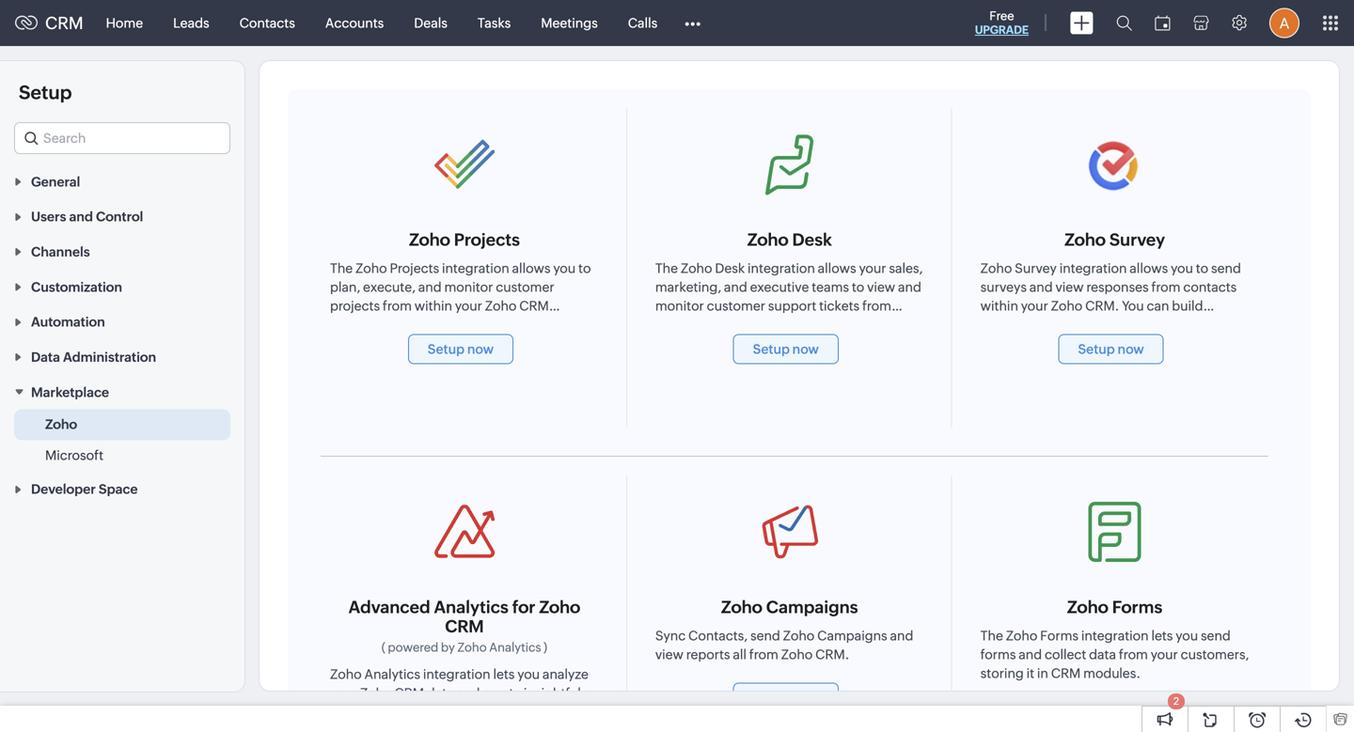 Task type: describe. For each thing, give the bounding box(es) containing it.
marketplace button
[[0, 374, 245, 409]]

executive
[[750, 280, 809, 295]]

insightful
[[524, 686, 581, 701]]

teams
[[812, 280, 849, 295]]

and inside sync contacts, send zoho campaigns and view reports all from zoho crm.
[[890, 629, 914, 644]]

data administration button
[[0, 339, 245, 374]]

create
[[483, 686, 521, 701]]

powered
[[388, 641, 439, 655]]

integration for forms
[[1081, 629, 1149, 644]]

marketplace region
[[0, 409, 245, 472]]

projects
[[330, 299, 380, 314]]

the for zoho projects
[[330, 261, 353, 276]]

users and control
[[31, 209, 143, 224]]

deals
[[414, 16, 448, 31]]

advanced analytics for zoho crm ( powered by zoho analytics )
[[349, 598, 580, 655]]

allows for zoho desk
[[818, 261, 856, 276]]

desk inside the zoho desk integration allows your sales, marketing, and executive teams to view and monitor customer support tickets from within your zoho crm account.
[[715, 261, 745, 276]]

send inside sync contacts, send zoho campaigns and view reports all from zoho crm.
[[750, 629, 780, 644]]

data
[[31, 350, 60, 365]]

from inside the zoho desk integration allows your sales, marketing, and executive teams to view and monitor customer support tickets from within your zoho crm account.
[[862, 299, 892, 314]]

advanced
[[349, 598, 430, 617]]

channels
[[31, 245, 90, 260]]

to inside the zoho projects integration allows you to plan, execute, and monitor customer projects from within your zoho crm account.
[[578, 261, 591, 276]]

by
[[441, 641, 455, 655]]

tasks
[[478, 16, 511, 31]]

space
[[99, 482, 138, 497]]

meetings link
[[526, 0, 613, 46]]

in
[[1037, 666, 1049, 681]]

home link
[[91, 0, 158, 46]]

search element
[[1105, 0, 1144, 46]]

analytics for crm
[[434, 598, 509, 617]]

general
[[31, 174, 80, 189]]

tickets
[[819, 299, 860, 314]]

customer inside the zoho projects integration allows you to plan, execute, and monitor customer projects from within your zoho crm account.
[[496, 280, 554, 295]]

microsoft
[[45, 448, 103, 463]]

your inside the zoho forms integration lets you send forms and collect data from your customers, storing it in crm modules.
[[1151, 648, 1178, 663]]

developer space
[[31, 482, 138, 497]]

and inside the zoho projects integration allows you to plan, execute, and monitor customer projects from within your zoho crm account.
[[418, 280, 442, 295]]

view inside the zoho desk integration allows your sales, marketing, and executive teams to view and monitor customer support tickets from within your zoho crm account.
[[867, 280, 895, 295]]

developer space button
[[0, 472, 245, 507]]

calls link
[[613, 0, 673, 46]]

0 vertical spatial projects
[[454, 230, 520, 250]]

setup
[[19, 82, 72, 103]]

zoho link
[[45, 415, 77, 434]]

crm link
[[15, 13, 83, 33]]

zoho forms
[[1067, 598, 1163, 617]]

data administration
[[31, 350, 156, 365]]

sync
[[655, 629, 686, 644]]

automation
[[31, 315, 105, 330]]

leads link
[[158, 0, 224, 46]]

home
[[106, 16, 143, 31]]

you inside zoho analytics integration lets you analyze your zoho crm data and create insightful reports and dashboards.
[[517, 667, 540, 682]]

within inside the zoho projects integration allows you to plan, execute, and monitor customer projects from within your zoho crm account.
[[415, 299, 452, 314]]

the for zoho desk
[[655, 261, 678, 276]]

administration
[[63, 350, 156, 365]]

zoho analytics integration lets you analyze your zoho crm data and create insightful reports and dashboards.
[[330, 667, 589, 720]]

contacts,
[[688, 629, 748, 644]]

integration for desk
[[748, 261, 815, 276]]

view inside sync contacts, send zoho campaigns and view reports all from zoho crm.
[[655, 648, 684, 663]]

2
[[1174, 696, 1179, 708]]

lets inside zoho analytics integration lets you analyze your zoho crm data and create insightful reports and dashboards.
[[493, 667, 515, 682]]

create menu element
[[1059, 0, 1105, 46]]

calls
[[628, 16, 658, 31]]

and inside the zoho forms integration lets you send forms and collect data from your customers, storing it in crm modules.
[[1019, 648, 1042, 663]]

users and control button
[[0, 199, 245, 234]]

monitor inside the zoho projects integration allows you to plan, execute, and monitor customer projects from within your zoho crm account.
[[444, 280, 493, 295]]

data inside the zoho forms integration lets you send forms and collect data from your customers, storing it in crm modules.
[[1089, 648, 1116, 663]]

your inside zoho analytics integration lets you analyze your zoho crm data and create insightful reports and dashboards.
[[330, 686, 357, 701]]

sales,
[[889, 261, 923, 276]]

all
[[733, 648, 747, 663]]

monitor inside the zoho desk integration allows your sales, marketing, and executive teams to view and monitor customer support tickets from within your zoho crm account.
[[655, 299, 704, 314]]

plan,
[[330, 280, 360, 295]]

upgrade
[[975, 24, 1029, 36]]

your inside the zoho projects integration allows you to plan, execute, and monitor customer projects from within your zoho crm account.
[[455, 299, 482, 314]]

forms
[[981, 648, 1016, 663]]



Task type: vqa. For each thing, say whether or not it's contained in the screenshot.
left LOST
no



Task type: locate. For each thing, give the bounding box(es) containing it.
reports
[[686, 648, 730, 663], [330, 705, 374, 720]]

1 horizontal spatial allows
[[818, 261, 856, 276]]

0 horizontal spatial view
[[655, 648, 684, 663]]

1 vertical spatial within
[[655, 317, 693, 332]]

analytics
[[434, 598, 509, 617], [489, 641, 541, 655], [364, 667, 420, 682]]

customization
[[31, 280, 122, 295]]

modules.
[[1084, 666, 1141, 681]]

analytics for you
[[364, 667, 420, 682]]

)
[[544, 641, 547, 655]]

projects
[[454, 230, 520, 250], [390, 261, 439, 276]]

marketplace
[[31, 385, 109, 400]]

projects up execute,
[[390, 261, 439, 276]]

1 vertical spatial analytics
[[489, 641, 541, 655]]

campaigns up sync contacts, send zoho campaigns and view reports all from zoho crm.
[[766, 598, 858, 617]]

2 horizontal spatial you
[[1176, 629, 1198, 644]]

support
[[768, 299, 817, 314]]

allows inside the zoho projects integration allows you to plan, execute, and monitor customer projects from within your zoho crm account.
[[512, 261, 551, 276]]

integration down zoho projects
[[442, 261, 509, 276]]

1 horizontal spatial monitor
[[655, 299, 704, 314]]

1 vertical spatial to
[[852, 280, 865, 295]]

survey
[[1110, 230, 1165, 250]]

it
[[1027, 666, 1035, 681]]

customer inside the zoho desk integration allows your sales, marketing, and executive teams to view and monitor customer support tickets from within your zoho crm account.
[[707, 299, 766, 314]]

the inside the zoho forms integration lets you send forms and collect data from your customers, storing it in crm modules.
[[981, 629, 1003, 644]]

0 horizontal spatial forms
[[1040, 629, 1079, 644]]

1 horizontal spatial send
[[1201, 629, 1231, 644]]

profile image
[[1270, 8, 1300, 38]]

the
[[330, 261, 353, 276], [655, 261, 678, 276], [981, 629, 1003, 644]]

1 horizontal spatial within
[[655, 317, 693, 332]]

0 horizontal spatial projects
[[390, 261, 439, 276]]

within inside the zoho desk integration allows your sales, marketing, and executive teams to view and monitor customer support tickets from within your zoho crm account.
[[655, 317, 693, 332]]

from down execute,
[[383, 299, 412, 314]]

from right tickets
[[862, 299, 892, 314]]

the zoho forms integration lets you send forms and collect data from your customers, storing it in crm modules.
[[981, 629, 1249, 681]]

0 vertical spatial you
[[553, 261, 576, 276]]

1 vertical spatial lets
[[493, 667, 515, 682]]

0 vertical spatial monitor
[[444, 280, 493, 295]]

within down execute,
[[415, 299, 452, 314]]

0 horizontal spatial reports
[[330, 705, 374, 720]]

2 account. from the left
[[793, 317, 847, 332]]

execute,
[[363, 280, 416, 295]]

0 horizontal spatial customer
[[496, 280, 554, 295]]

deals link
[[399, 0, 463, 46]]

0 vertical spatial within
[[415, 299, 452, 314]]

1 vertical spatial campaigns
[[817, 629, 888, 644]]

integration inside the zoho desk integration allows your sales, marketing, and executive teams to view and monitor customer support tickets from within your zoho crm account.
[[748, 261, 815, 276]]

collect
[[1045, 648, 1087, 663]]

from inside the zoho projects integration allows you to plan, execute, and monitor customer projects from within your zoho crm account.
[[383, 299, 412, 314]]

0 vertical spatial campaigns
[[766, 598, 858, 617]]

customization button
[[0, 269, 245, 304]]

0 horizontal spatial data
[[427, 686, 454, 701]]

0 vertical spatial to
[[578, 261, 591, 276]]

0 vertical spatial lets
[[1152, 629, 1173, 644]]

crm inside the zoho forms integration lets you send forms and collect data from your customers, storing it in crm modules.
[[1051, 666, 1081, 681]]

reports inside sync contacts, send zoho campaigns and view reports all from zoho crm.
[[686, 648, 730, 663]]

analytics up by
[[434, 598, 509, 617]]

account. down projects
[[330, 317, 385, 332]]

None field
[[14, 122, 230, 154]]

integration down by
[[423, 667, 491, 682]]

allows
[[512, 261, 551, 276], [818, 261, 856, 276]]

and inside dropdown button
[[69, 209, 93, 224]]

storing
[[981, 666, 1024, 681]]

Other Modules field
[[673, 8, 713, 38]]

send up customers,
[[1201, 629, 1231, 644]]

send
[[750, 629, 780, 644], [1201, 629, 1231, 644]]

0 horizontal spatial send
[[750, 629, 780, 644]]

0 horizontal spatial account.
[[330, 317, 385, 332]]

1 horizontal spatial projects
[[454, 230, 520, 250]]

users
[[31, 209, 66, 224]]

for
[[512, 598, 535, 617]]

0 vertical spatial reports
[[686, 648, 730, 663]]

zoho
[[409, 230, 450, 250], [747, 230, 789, 250], [1065, 230, 1106, 250], [356, 261, 387, 276], [681, 261, 712, 276], [485, 299, 517, 314], [726, 317, 758, 332], [45, 417, 77, 432], [539, 598, 580, 617], [721, 598, 763, 617], [1067, 598, 1109, 617], [783, 629, 815, 644], [1006, 629, 1038, 644], [457, 641, 487, 655], [781, 648, 813, 663], [330, 667, 362, 682], [360, 686, 392, 701]]

integration inside zoho analytics integration lets you analyze your zoho crm data and create insightful reports and dashboards.
[[423, 667, 491, 682]]

analytics inside zoho analytics integration lets you analyze your zoho crm data and create insightful reports and dashboards.
[[364, 667, 420, 682]]

contacts
[[239, 16, 295, 31]]

integration up "executive" on the right
[[748, 261, 815, 276]]

accounts
[[325, 16, 384, 31]]

0 vertical spatial customer
[[496, 280, 554, 295]]

monitor down zoho projects
[[444, 280, 493, 295]]

zoho projects
[[409, 230, 520, 250]]

the up plan,
[[330, 261, 353, 276]]

2 vertical spatial you
[[517, 667, 540, 682]]

1 horizontal spatial lets
[[1152, 629, 1173, 644]]

microsoft link
[[45, 446, 103, 465]]

from right all
[[749, 648, 779, 663]]

meetings
[[541, 16, 598, 31]]

0 vertical spatial desk
[[792, 230, 832, 250]]

control
[[96, 209, 143, 224]]

1 vertical spatial monitor
[[655, 299, 704, 314]]

and
[[69, 209, 93, 224], [418, 280, 442, 295], [724, 280, 747, 295], [898, 280, 922, 295], [890, 629, 914, 644], [1019, 648, 1042, 663], [457, 686, 480, 701], [377, 705, 400, 720]]

1 horizontal spatial forms
[[1112, 598, 1163, 617]]

1 horizontal spatial you
[[553, 261, 576, 276]]

crm
[[45, 13, 83, 33], [519, 299, 549, 314], [760, 317, 790, 332], [445, 617, 484, 637], [1051, 666, 1081, 681], [394, 686, 424, 701]]

1 allows from the left
[[512, 261, 551, 276]]

zoho inside the zoho forms integration lets you send forms and collect data from your customers, storing it in crm modules.
[[1006, 629, 1038, 644]]

data up modules.
[[1089, 648, 1116, 663]]

1 horizontal spatial desk
[[792, 230, 832, 250]]

tasks link
[[463, 0, 526, 46]]

allows inside the zoho desk integration allows your sales, marketing, and executive teams to view and monitor customer support tickets from within your zoho crm account.
[[818, 261, 856, 276]]

0 horizontal spatial to
[[578, 261, 591, 276]]

campaigns
[[766, 598, 858, 617], [817, 629, 888, 644]]

1 account. from the left
[[330, 317, 385, 332]]

crm inside the zoho projects integration allows you to plan, execute, and monitor customer projects from within your zoho crm account.
[[519, 299, 549, 314]]

data
[[1089, 648, 1116, 663], [427, 686, 454, 701]]

integration for projects
[[442, 261, 509, 276]]

to inside the zoho desk integration allows your sales, marketing, and executive teams to view and monitor customer support tickets from within your zoho crm account.
[[852, 280, 865, 295]]

profile element
[[1258, 0, 1311, 46]]

1 vertical spatial reports
[[330, 705, 374, 720]]

0 horizontal spatial desk
[[715, 261, 745, 276]]

0 horizontal spatial monitor
[[444, 280, 493, 295]]

reports inside zoho analytics integration lets you analyze your zoho crm data and create insightful reports and dashboards.
[[330, 705, 374, 720]]

2 send from the left
[[1201, 629, 1231, 644]]

zoho desk
[[747, 230, 832, 250]]

account. down tickets
[[793, 317, 847, 332]]

automation button
[[0, 304, 245, 339]]

send down zoho campaigns
[[750, 629, 780, 644]]

0 vertical spatial analytics
[[434, 598, 509, 617]]

the zoho desk integration allows your sales, marketing, and executive teams to view and monitor customer support tickets from within your zoho crm account.
[[655, 261, 923, 332]]

1 horizontal spatial reports
[[686, 648, 730, 663]]

free upgrade
[[975, 9, 1029, 36]]

marketing,
[[655, 280, 721, 295]]

from up modules.
[[1119, 648, 1148, 663]]

allows up teams
[[818, 261, 856, 276]]

1 vertical spatial customer
[[707, 299, 766, 314]]

lets
[[1152, 629, 1173, 644], [493, 667, 515, 682]]

desk up teams
[[792, 230, 832, 250]]

the inside the zoho projects integration allows you to plan, execute, and monitor customer projects from within your zoho crm account.
[[330, 261, 353, 276]]

lets down zoho forms
[[1152, 629, 1173, 644]]

you for projects
[[553, 261, 576, 276]]

from inside the zoho forms integration lets you send forms and collect data from your customers, storing it in crm modules.
[[1119, 648, 1148, 663]]

analytics left )
[[489, 641, 541, 655]]

desk
[[792, 230, 832, 250], [715, 261, 745, 276]]

forms up the zoho forms integration lets you send forms and collect data from your customers, storing it in crm modules.
[[1112, 598, 1163, 617]]

0 horizontal spatial lets
[[493, 667, 515, 682]]

monitor down marketing,
[[655, 299, 704, 314]]

free
[[990, 9, 1014, 23]]

send inside the zoho forms integration lets you send forms and collect data from your customers, storing it in crm modules.
[[1201, 629, 1231, 644]]

customer down zoho projects
[[496, 280, 554, 295]]

Search text field
[[15, 123, 229, 153]]

search image
[[1116, 15, 1132, 31]]

analytics down (
[[364, 667, 420, 682]]

you for forms
[[1176, 629, 1198, 644]]

1 vertical spatial desk
[[715, 261, 745, 276]]

calendar image
[[1155, 16, 1171, 31]]

within
[[415, 299, 452, 314], [655, 317, 693, 332]]

1 horizontal spatial to
[[852, 280, 865, 295]]

reports down contacts,
[[686, 648, 730, 663]]

to
[[578, 261, 591, 276], [852, 280, 865, 295]]

crm.
[[816, 648, 850, 663]]

1 horizontal spatial data
[[1089, 648, 1116, 663]]

integration
[[442, 261, 509, 276], [748, 261, 815, 276], [1081, 629, 1149, 644], [423, 667, 491, 682]]

None button
[[408, 334, 514, 364], [733, 334, 839, 364], [1058, 334, 1164, 364], [408, 334, 514, 364], [733, 334, 839, 364], [1058, 334, 1164, 364]]

2 allows from the left
[[818, 261, 856, 276]]

general button
[[0, 164, 245, 199]]

dashboards.
[[403, 705, 479, 720]]

1 vertical spatial projects
[[390, 261, 439, 276]]

crm inside zoho analytics integration lets you analyze your zoho crm data and create insightful reports and dashboards.
[[394, 686, 424, 701]]

account. inside the zoho projects integration allows you to plan, execute, and monitor customer projects from within your zoho crm account.
[[330, 317, 385, 332]]

1 vertical spatial you
[[1176, 629, 1198, 644]]

you
[[553, 261, 576, 276], [1176, 629, 1198, 644], [517, 667, 540, 682]]

forms inside the zoho forms integration lets you send forms and collect data from your customers, storing it in crm modules.
[[1040, 629, 1079, 644]]

1 horizontal spatial the
[[655, 261, 678, 276]]

customers,
[[1181, 648, 1249, 663]]

developer
[[31, 482, 96, 497]]

you inside the zoho projects integration allows you to plan, execute, and monitor customer projects from within your zoho crm account.
[[553, 261, 576, 276]]

1 vertical spatial forms
[[1040, 629, 1079, 644]]

account.
[[330, 317, 385, 332], [793, 317, 847, 332]]

2 horizontal spatial the
[[981, 629, 1003, 644]]

the inside the zoho desk integration allows your sales, marketing, and executive teams to view and monitor customer support tickets from within your zoho crm account.
[[655, 261, 678, 276]]

integration inside the zoho forms integration lets you send forms and collect data from your customers, storing it in crm modules.
[[1081, 629, 1149, 644]]

campaigns inside sync contacts, send zoho campaigns and view reports all from zoho crm.
[[817, 629, 888, 644]]

0 horizontal spatial you
[[517, 667, 540, 682]]

the for zoho forms
[[981, 629, 1003, 644]]

integration inside the zoho projects integration allows you to plan, execute, and monitor customer projects from within your zoho crm account.
[[442, 261, 509, 276]]

desk up marketing,
[[715, 261, 745, 276]]

(
[[382, 641, 385, 655]]

1 horizontal spatial customer
[[707, 299, 766, 314]]

allows down zoho projects
[[512, 261, 551, 276]]

crm inside the "advanced analytics for zoho crm ( powered by zoho analytics )"
[[445, 617, 484, 637]]

0 horizontal spatial the
[[330, 261, 353, 276]]

zoho survey
[[1065, 230, 1165, 250]]

1 vertical spatial data
[[427, 686, 454, 701]]

campaigns up "crm."
[[817, 629, 888, 644]]

the up "forms"
[[981, 629, 1003, 644]]

create menu image
[[1070, 12, 1094, 34]]

view down sync
[[655, 648, 684, 663]]

0 vertical spatial forms
[[1112, 598, 1163, 617]]

data inside zoho analytics integration lets you analyze your zoho crm data and create insightful reports and dashboards.
[[427, 686, 454, 701]]

view down sales,
[[867, 280, 895, 295]]

account. inside the zoho desk integration allows your sales, marketing, and executive teams to view and monitor customer support tickets from within your zoho crm account.
[[793, 317, 847, 332]]

projects inside the zoho projects integration allows you to plan, execute, and monitor customer projects from within your zoho crm account.
[[390, 261, 439, 276]]

data up dashboards.
[[427, 686, 454, 701]]

accounts link
[[310, 0, 399, 46]]

crm inside the zoho desk integration allows your sales, marketing, and executive teams to view and monitor customer support tickets from within your zoho crm account.
[[760, 317, 790, 332]]

forms up collect
[[1040, 629, 1079, 644]]

zoho survey link
[[952, 89, 1278, 447]]

0 horizontal spatial within
[[415, 299, 452, 314]]

1 horizontal spatial view
[[867, 280, 895, 295]]

1 horizontal spatial account.
[[793, 317, 847, 332]]

customer down "executive" on the right
[[707, 299, 766, 314]]

leads
[[173, 16, 209, 31]]

channels button
[[0, 234, 245, 269]]

contacts link
[[224, 0, 310, 46]]

lets inside the zoho forms integration lets you send forms and collect data from your customers, storing it in crm modules.
[[1152, 629, 1173, 644]]

within down marketing,
[[655, 317, 693, 332]]

zoho campaigns
[[721, 598, 858, 617]]

projects up the zoho projects integration allows you to plan, execute, and monitor customer projects from within your zoho crm account.
[[454, 230, 520, 250]]

analyze
[[543, 667, 589, 682]]

the up marketing,
[[655, 261, 678, 276]]

zoho inside marketplace region
[[45, 417, 77, 432]]

you inside the zoho forms integration lets you send forms and collect data from your customers, storing it in crm modules.
[[1176, 629, 1198, 644]]

the zoho projects integration allows you to plan, execute, and monitor customer projects from within your zoho crm account.
[[330, 261, 591, 332]]

1 send from the left
[[750, 629, 780, 644]]

2 vertical spatial analytics
[[364, 667, 420, 682]]

lets up create
[[493, 667, 515, 682]]

reports left dashboards.
[[330, 705, 374, 720]]

integration down zoho forms
[[1081, 629, 1149, 644]]

sync contacts, send zoho campaigns and view reports all from zoho crm.
[[655, 629, 914, 663]]

forms
[[1112, 598, 1163, 617], [1040, 629, 1079, 644]]

view
[[867, 280, 895, 295], [655, 648, 684, 663]]

0 vertical spatial view
[[867, 280, 895, 295]]

0 horizontal spatial allows
[[512, 261, 551, 276]]

0 vertical spatial data
[[1089, 648, 1116, 663]]

1 vertical spatial view
[[655, 648, 684, 663]]

from inside sync contacts, send zoho campaigns and view reports all from zoho crm.
[[749, 648, 779, 663]]

your
[[859, 261, 886, 276], [455, 299, 482, 314], [696, 317, 723, 332], [1151, 648, 1178, 663], [330, 686, 357, 701]]

allows for zoho projects
[[512, 261, 551, 276]]

customer
[[496, 280, 554, 295], [707, 299, 766, 314]]



